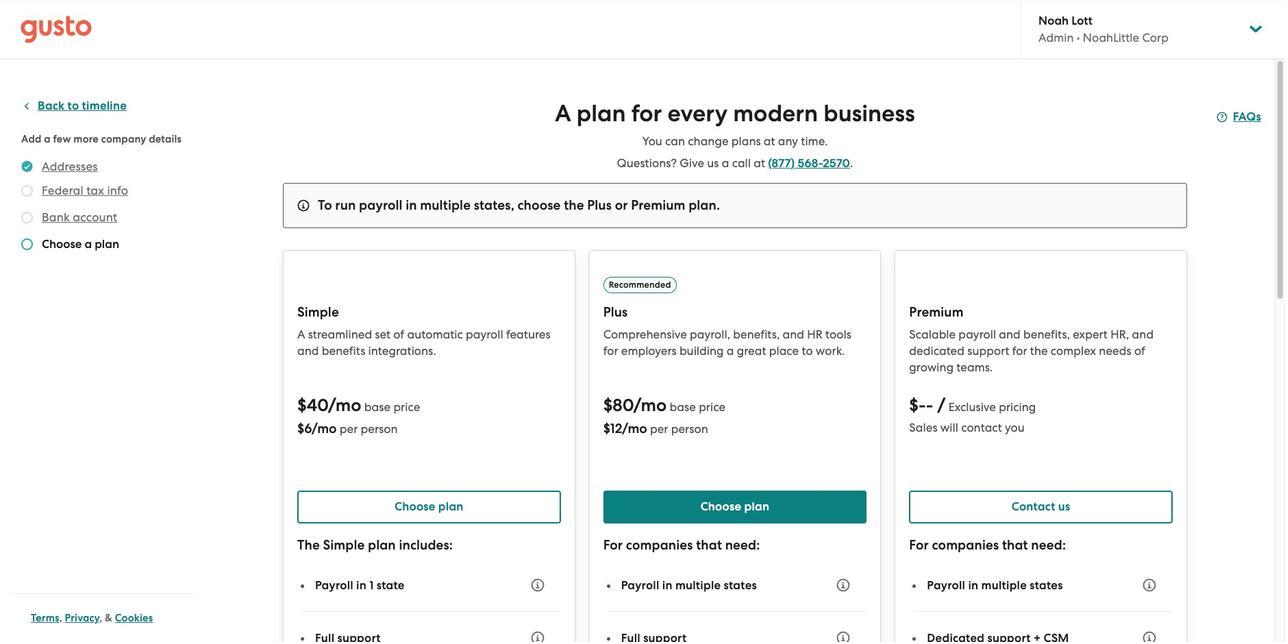 Task type: locate. For each thing, give the bounding box(es) containing it.
1 horizontal spatial person
[[671, 422, 708, 436]]

check image
[[21, 212, 33, 223], [21, 238, 33, 250]]

plus
[[587, 197, 612, 213], [603, 304, 628, 320]]

1 horizontal spatial states
[[1030, 578, 1063, 592]]

1 horizontal spatial payroll
[[621, 578, 660, 592]]

choose inside $ 40 /mo base price $ 6 /mo per person choose plan
[[395, 499, 436, 514]]

choose a plan list
[[21, 158, 190, 256]]

simple right the
[[323, 537, 365, 553]]

0 horizontal spatial benefits,
[[733, 328, 780, 341]]

a down the account
[[85, 237, 92, 251]]

federal
[[42, 184, 83, 197]]

few
[[53, 133, 71, 145]]

per for 40
[[340, 422, 358, 436]]

plus left or
[[587, 197, 612, 213]]

1 horizontal spatial need:
[[1031, 537, 1066, 553]]

0 horizontal spatial need:
[[725, 537, 760, 553]]

at right call
[[754, 156, 765, 170]]

corp
[[1142, 31, 1169, 45]]

0 vertical spatial plus
[[587, 197, 612, 213]]

1 horizontal spatial payroll
[[466, 328, 503, 341]]

the simple plan includes:
[[297, 537, 453, 553]]

0 horizontal spatial choose plan button
[[297, 491, 561, 523]]

automatic
[[407, 328, 463, 341]]

price down building
[[699, 400, 726, 414]]

the
[[297, 537, 320, 553]]

2 person from the left
[[671, 422, 708, 436]]

1 horizontal spatial a
[[555, 99, 571, 127]]

0 horizontal spatial base
[[364, 400, 391, 414]]

a inside a plan for every modern business you can change plans at any time.
[[555, 99, 571, 127]]

plan inside $ 40 /mo base price $ 6 /mo per person choose plan
[[438, 499, 464, 514]]

1 benefits, from the left
[[733, 328, 780, 341]]

1 horizontal spatial per
[[650, 422, 668, 436]]

benefits, up great
[[733, 328, 780, 341]]

1 horizontal spatial the
[[1030, 344, 1048, 358]]

0 horizontal spatial person
[[361, 422, 398, 436]]

0 horizontal spatial companies
[[626, 537, 693, 553]]

price down integrations.
[[394, 400, 420, 414]]

2 horizontal spatial choose
[[701, 499, 742, 514]]

$
[[297, 395, 307, 416], [603, 395, 613, 416], [297, 421, 304, 436], [603, 421, 610, 436]]

payroll for 40
[[315, 578, 353, 592]]

premium up scalable at the bottom of the page
[[909, 304, 964, 320]]

home image
[[21, 15, 92, 43]]

0 vertical spatial to
[[68, 99, 79, 113]]

us right contact
[[1058, 499, 1071, 514]]

simple up streamlined
[[297, 304, 339, 320]]

more
[[74, 133, 99, 145]]

base right '40'
[[364, 400, 391, 414]]

benefits, inside scalable payroll and benefits, expert hr, and dedicated support for the complex needs of growing teams.
[[1024, 328, 1070, 341]]

need:
[[725, 537, 760, 553], [1031, 537, 1066, 553]]

0 horizontal spatial a
[[297, 328, 305, 341]]

of right needs
[[1135, 344, 1145, 358]]

for up you
[[632, 99, 662, 127]]

base inside the $ 80 /mo base price $ 12 /mo per person
[[670, 400, 696, 414]]

0 horizontal spatial for companies that need:
[[603, 537, 760, 553]]

a for plan
[[555, 99, 571, 127]]

1 for companies that need: from the left
[[603, 537, 760, 553]]

noahlittle
[[1083, 31, 1140, 45]]

terms link
[[31, 612, 59, 624]]

1 horizontal spatial that
[[1002, 537, 1028, 553]]

0 horizontal spatial premium
[[631, 197, 686, 213]]

1 vertical spatial us
[[1058, 499, 1071, 514]]

0 horizontal spatial of
[[394, 328, 404, 341]]

price inside the $ 80 /mo base price $ 12 /mo per person
[[699, 400, 726, 414]]

2 that from the left
[[1002, 537, 1028, 553]]

for inside a plan for every modern business you can change plans at any time.
[[632, 99, 662, 127]]

per right 6
[[340, 422, 358, 436]]

plan
[[577, 99, 626, 127], [95, 237, 119, 251], [438, 499, 464, 514], [744, 499, 770, 514], [368, 537, 396, 553]]

give
[[680, 156, 704, 170]]

payroll inside a streamlined set of automatic payroll features and benefits integrations.
[[466, 328, 503, 341]]

payroll
[[359, 197, 403, 213], [466, 328, 503, 341], [959, 328, 996, 341]]

and up support
[[999, 328, 1021, 341]]

for companies that need: down contact
[[909, 537, 1066, 553]]

payroll in multiple states for /
[[927, 578, 1063, 592]]

plan inside a plan for every modern business you can change plans at any time.
[[577, 99, 626, 127]]

2 base from the left
[[670, 400, 696, 414]]

1 horizontal spatial companies
[[932, 537, 999, 553]]

1 horizontal spatial ,
[[99, 612, 102, 624]]

in
[[406, 197, 417, 213], [356, 578, 367, 592], [662, 578, 673, 592], [968, 578, 979, 592]]

work.
[[816, 344, 845, 358]]

and
[[783, 328, 804, 341], [999, 328, 1021, 341], [1132, 328, 1154, 341], [297, 344, 319, 358]]

a inside "questions? give us a call at (877) 568-2570 ."
[[722, 156, 729, 170]]

per inside $ 40 /mo base price $ 6 /mo per person choose plan
[[340, 422, 358, 436]]

pricing
[[999, 400, 1036, 414]]

1 vertical spatial to
[[802, 344, 813, 358]]

1 horizontal spatial for companies that need:
[[909, 537, 1066, 553]]

1 vertical spatial of
[[1135, 344, 1145, 358]]

benefits,
[[733, 328, 780, 341], [1024, 328, 1070, 341]]

1 vertical spatial at
[[754, 156, 765, 170]]

0 horizontal spatial payroll in multiple states
[[621, 578, 757, 592]]

person inside the $ 80 /mo base price $ 12 /mo per person
[[671, 422, 708, 436]]

account
[[73, 210, 117, 224]]

1 vertical spatial check image
[[21, 238, 33, 250]]

price for 80
[[699, 400, 726, 414]]

/mo
[[328, 395, 362, 416], [634, 395, 667, 416], [312, 421, 337, 436], [622, 421, 647, 436]]

at left any
[[764, 134, 775, 148]]

person inside $ 40 /mo base price $ 6 /mo per person choose plan
[[361, 422, 398, 436]]

1 horizontal spatial base
[[670, 400, 696, 414]]

2 for companies that need: from the left
[[909, 537, 1066, 553]]

to inside "button"
[[68, 99, 79, 113]]

1 that from the left
[[696, 537, 722, 553]]

2 price from the left
[[699, 400, 726, 414]]

can
[[665, 134, 685, 148]]

multiple for $
[[675, 578, 721, 592]]

1 states from the left
[[724, 578, 757, 592]]

0 vertical spatial check image
[[21, 212, 33, 223]]

choose inside button
[[701, 499, 742, 514]]

base down building
[[670, 400, 696, 414]]

40
[[307, 395, 328, 416]]

will
[[941, 421, 959, 434]]

1 horizontal spatial payroll in multiple states
[[927, 578, 1063, 592]]

0 horizontal spatial to
[[68, 99, 79, 113]]

0 vertical spatial the
[[564, 197, 584, 213]]

0 horizontal spatial that
[[696, 537, 722, 553]]

0 horizontal spatial for
[[603, 537, 623, 553]]

0 vertical spatial us
[[707, 156, 719, 170]]

that down contact
[[1002, 537, 1028, 553]]

1 vertical spatial a
[[297, 328, 305, 341]]

comprehensive
[[603, 328, 687, 341]]

choose
[[518, 197, 561, 213]]

1 base from the left
[[364, 400, 391, 414]]

payroll right run on the left top of page
[[359, 197, 403, 213]]

info
[[107, 184, 128, 197]]

1 vertical spatial the
[[1030, 344, 1048, 358]]

in for scalable payroll and benefits, expert hr, and dedicated support for the complex needs of growing teams.
[[968, 578, 979, 592]]

2570
[[823, 156, 850, 171]]

2 horizontal spatial payroll
[[959, 328, 996, 341]]

for for -
[[909, 537, 929, 553]]

growing
[[909, 360, 954, 374]]

2 payroll from the left
[[621, 578, 660, 592]]

0 vertical spatial of
[[394, 328, 404, 341]]

benefits, up complex
[[1024, 328, 1070, 341]]

2 companies from the left
[[932, 537, 999, 553]]

that down choose plan
[[696, 537, 722, 553]]

for
[[632, 99, 662, 127], [603, 344, 618, 358], [1013, 344, 1028, 358]]

premium right or
[[631, 197, 686, 213]]

2 horizontal spatial multiple
[[982, 578, 1027, 592]]

person
[[361, 422, 398, 436], [671, 422, 708, 436]]

(877) 568-2570 link
[[768, 156, 850, 171]]

0 vertical spatial at
[[764, 134, 775, 148]]

multiple
[[420, 197, 471, 213], [675, 578, 721, 592], [982, 578, 1027, 592]]

for companies that need:
[[603, 537, 760, 553], [909, 537, 1066, 553]]

1 person from the left
[[361, 422, 398, 436]]

2 states from the left
[[1030, 578, 1063, 592]]

a left great
[[727, 344, 734, 358]]

the right choose
[[564, 197, 584, 213]]

and inside comprehensive payroll, benefits, and hr tools for employers building a great place to work.
[[783, 328, 804, 341]]

payroll for 80
[[621, 578, 660, 592]]

1 horizontal spatial us
[[1058, 499, 1071, 514]]

base inside $ 40 /mo base price $ 6 /mo per person choose plan
[[364, 400, 391, 414]]

1 need: from the left
[[725, 537, 760, 553]]

1 horizontal spatial price
[[699, 400, 726, 414]]

0 horizontal spatial price
[[394, 400, 420, 414]]

price for 40
[[394, 400, 420, 414]]

to right 'back'
[[68, 99, 79, 113]]

-
[[926, 395, 934, 416]]

$-
[[909, 395, 926, 416]]

of right set
[[394, 328, 404, 341]]

plus down recommended
[[603, 304, 628, 320]]

complex
[[1051, 344, 1096, 358]]

and left benefits
[[297, 344, 319, 358]]

2 horizontal spatial payroll
[[927, 578, 966, 592]]

set
[[375, 328, 391, 341]]

for for 80
[[603, 537, 623, 553]]

0 horizontal spatial us
[[707, 156, 719, 170]]

2 need: from the left
[[1031, 537, 1066, 553]]

per inside the $ 80 /mo base price $ 12 /mo per person
[[650, 422, 668, 436]]

base
[[364, 400, 391, 414], [670, 400, 696, 414]]

per right 12
[[650, 422, 668, 436]]

us right give
[[707, 156, 719, 170]]

0 vertical spatial a
[[555, 99, 571, 127]]

1 check image from the top
[[21, 212, 33, 223]]

choose inside list
[[42, 237, 82, 251]]

1 horizontal spatial premium
[[909, 304, 964, 320]]

, left '&'
[[99, 612, 102, 624]]

0 vertical spatial premium
[[631, 197, 686, 213]]

choose for choose a plan
[[42, 237, 82, 251]]

0 horizontal spatial choose
[[42, 237, 82, 251]]

states,
[[474, 197, 514, 213]]

a left call
[[722, 156, 729, 170]]

1 horizontal spatial benefits,
[[1024, 328, 1070, 341]]

for companies that need: down choose plan
[[603, 537, 760, 553]]

price inside $ 40 /mo base price $ 6 /mo per person choose plan
[[394, 400, 420, 414]]

and up "place"
[[783, 328, 804, 341]]

need: down choose plan
[[725, 537, 760, 553]]

choose plan
[[701, 499, 770, 514]]

, left the privacy link
[[59, 612, 62, 624]]

of
[[394, 328, 404, 341], [1135, 344, 1145, 358]]

that for /
[[1002, 537, 1028, 553]]

to inside comprehensive payroll, benefits, and hr tools for employers building a great place to work.
[[802, 344, 813, 358]]

base for 80
[[670, 400, 696, 414]]

us inside "questions? give us a call at (877) 568-2570 ."
[[707, 156, 719, 170]]

payroll left features
[[466, 328, 503, 341]]

add a few more company details
[[21, 133, 182, 145]]

the left complex
[[1030, 344, 1048, 358]]

1 horizontal spatial for
[[909, 537, 929, 553]]

for down comprehensive
[[603, 344, 618, 358]]

to down hr
[[802, 344, 813, 358]]

1 vertical spatial premium
[[909, 304, 964, 320]]

1 horizontal spatial of
[[1135, 344, 1145, 358]]

choose plan button for 80
[[603, 491, 867, 523]]

1
[[369, 578, 374, 592]]

for right support
[[1013, 344, 1028, 358]]

company
[[101, 133, 146, 145]]

business
[[824, 99, 915, 127]]

choose
[[42, 237, 82, 251], [395, 499, 436, 514], [701, 499, 742, 514]]

payroll in multiple states
[[621, 578, 757, 592], [927, 578, 1063, 592]]

1 price from the left
[[394, 400, 420, 414]]

the
[[564, 197, 584, 213], [1030, 344, 1048, 358]]

teams.
[[957, 360, 993, 374]]

1 horizontal spatial to
[[802, 344, 813, 358]]

and inside a streamlined set of automatic payroll features and benefits integrations.
[[297, 344, 319, 358]]

1 per from the left
[[340, 422, 358, 436]]

0 horizontal spatial payroll
[[359, 197, 403, 213]]

/mo down employers
[[634, 395, 667, 416]]

2 payroll in multiple states from the left
[[927, 578, 1063, 592]]

need: down contact us button
[[1031, 537, 1066, 553]]

1 for from the left
[[603, 537, 623, 553]]

contact us
[[1012, 499, 1071, 514]]

0 horizontal spatial ,
[[59, 612, 62, 624]]

1 payroll in multiple states from the left
[[621, 578, 757, 592]]

the inside scalable payroll and benefits, expert hr, and dedicated support for the complex needs of growing teams.
[[1030, 344, 1048, 358]]

needs
[[1099, 344, 1132, 358]]

0 horizontal spatial per
[[340, 422, 358, 436]]

1 choose plan button from the left
[[297, 491, 561, 523]]

2 choose plan button from the left
[[603, 491, 867, 523]]

1 companies from the left
[[626, 537, 693, 553]]

1 horizontal spatial choose
[[395, 499, 436, 514]]

for
[[603, 537, 623, 553], [909, 537, 929, 553]]

payroll up support
[[959, 328, 996, 341]]

2 for from the left
[[909, 537, 929, 553]]

0 horizontal spatial for
[[603, 344, 618, 358]]

0 horizontal spatial payroll
[[315, 578, 353, 592]]

states
[[724, 578, 757, 592], [1030, 578, 1063, 592]]

1 horizontal spatial choose plan button
[[603, 491, 867, 523]]

2 per from the left
[[650, 422, 668, 436]]

for companies that need: for /
[[909, 537, 1066, 553]]

1 horizontal spatial for
[[632, 99, 662, 127]]

1 payroll from the left
[[315, 578, 353, 592]]

at
[[764, 134, 775, 148], [754, 156, 765, 170]]

place
[[769, 344, 799, 358]]

a inside a streamlined set of automatic payroll features and benefits integrations.
[[297, 328, 305, 341]]

of inside a streamlined set of automatic payroll features and benefits integrations.
[[394, 328, 404, 341]]

2 horizontal spatial for
[[1013, 344, 1028, 358]]

2 benefits, from the left
[[1024, 328, 1070, 341]]

admin
[[1039, 31, 1074, 45]]

1 horizontal spatial multiple
[[675, 578, 721, 592]]

0 horizontal spatial states
[[724, 578, 757, 592]]



Task type: vqa. For each thing, say whether or not it's contained in the screenshot.
payroll to the right
yes



Task type: describe. For each thing, give the bounding box(es) containing it.
support
[[968, 344, 1010, 358]]

us inside button
[[1058, 499, 1071, 514]]

$ 80 /mo base price $ 12 /mo per person
[[603, 395, 726, 436]]

1 vertical spatial simple
[[323, 537, 365, 553]]

questions? give us a call at (877) 568-2570 .
[[617, 156, 853, 171]]

that for /mo
[[696, 537, 722, 553]]

6
[[304, 421, 312, 436]]

payroll in multiple states for /mo
[[621, 578, 757, 592]]

a inside list
[[85, 237, 92, 251]]

(877)
[[768, 156, 795, 171]]

2 check image from the top
[[21, 238, 33, 250]]

contact
[[1012, 499, 1056, 514]]

plans
[[732, 134, 761, 148]]

need: for /mo
[[725, 537, 760, 553]]

any
[[778, 134, 798, 148]]

/mo down '40'
[[312, 421, 337, 436]]

&
[[105, 612, 112, 624]]

time.
[[801, 134, 828, 148]]

integrations.
[[368, 344, 436, 358]]

contact us button
[[909, 491, 1173, 523]]

choose a plan
[[42, 237, 119, 251]]

questions?
[[617, 156, 677, 170]]

base for 40
[[364, 400, 391, 414]]

a for streamlined
[[297, 328, 305, 341]]

back to timeline button
[[21, 98, 127, 114]]

features
[[506, 328, 551, 341]]

568-
[[798, 156, 823, 171]]

tools
[[826, 328, 852, 341]]

noah lott admin • noahlittle corp
[[1039, 14, 1169, 45]]

0 vertical spatial simple
[[297, 304, 339, 320]]

contact
[[961, 421, 1002, 434]]

states for /mo
[[724, 578, 757, 592]]

to
[[318, 197, 332, 213]]

multiple for $-
[[982, 578, 1027, 592]]

person for 40
[[361, 422, 398, 436]]

12
[[610, 421, 622, 436]]

call
[[732, 156, 751, 170]]

3 payroll from the left
[[927, 578, 966, 592]]

details
[[149, 133, 182, 145]]

states for /
[[1030, 578, 1063, 592]]

payroll in 1 state
[[315, 578, 405, 592]]

bank account
[[42, 210, 117, 224]]

a plan for every modern business you can change plans at any time.
[[555, 99, 915, 148]]

scalable
[[909, 328, 956, 341]]

tax
[[86, 184, 104, 197]]

companies for /mo
[[626, 537, 693, 553]]

hr,
[[1111, 328, 1129, 341]]

terms
[[31, 612, 59, 624]]

in for comprehensive payroll, benefits, and hr tools for employers building a great place to work.
[[662, 578, 673, 592]]

benefits, inside comprehensive payroll, benefits, and hr tools for employers building a great place to work.
[[733, 328, 780, 341]]

or
[[615, 197, 628, 213]]

1 vertical spatial plus
[[603, 304, 628, 320]]

for companies that need: for /mo
[[603, 537, 760, 553]]

choose for choose plan
[[701, 499, 742, 514]]

0 horizontal spatial multiple
[[420, 197, 471, 213]]

run
[[335, 197, 356, 213]]

and right hr,
[[1132, 328, 1154, 341]]

of inside scalable payroll and benefits, expert hr, and dedicated support for the complex needs of growing teams.
[[1135, 344, 1145, 358]]

hr
[[807, 328, 823, 341]]

sales
[[909, 421, 938, 434]]

/mo down benefits
[[328, 395, 362, 416]]

•
[[1077, 31, 1080, 45]]

terms , privacy , & cookies
[[31, 612, 153, 624]]

back to timeline
[[38, 99, 127, 113]]

recommended
[[609, 279, 671, 290]]

plan inside choose a plan list
[[95, 237, 119, 251]]

employers
[[621, 344, 677, 358]]

cookies
[[115, 612, 153, 624]]

to run payroll in multiple states, choose the plus or premium plan.
[[318, 197, 720, 213]]

federal tax info button
[[42, 182, 128, 199]]

for inside scalable payroll and benefits, expert hr, and dedicated support for the complex needs of growing teams.
[[1013, 344, 1028, 358]]

privacy
[[65, 612, 99, 624]]

state
[[377, 578, 405, 592]]

you
[[1005, 421, 1025, 434]]

at inside a plan for every modern business you can change plans at any time.
[[764, 134, 775, 148]]

lott
[[1072, 14, 1093, 28]]

per for 80
[[650, 422, 668, 436]]

payroll inside scalable payroll and benefits, expert hr, and dedicated support for the complex needs of growing teams.
[[959, 328, 996, 341]]

$-- / exclusive pricing sales will contact you
[[909, 395, 1036, 434]]

/
[[938, 395, 946, 416]]

timeline
[[82, 99, 127, 113]]

$ 40 /mo base price $ 6 /mo per person choose plan
[[297, 395, 464, 514]]

.
[[850, 156, 853, 170]]

need: for /
[[1031, 537, 1066, 553]]

noah
[[1039, 14, 1069, 28]]

in for a streamlined set of automatic payroll features and benefits integrations.
[[356, 578, 367, 592]]

a left few
[[44, 133, 51, 145]]

person for 80
[[671, 422, 708, 436]]

a inside comprehensive payroll, benefits, and hr tools for employers building a great place to work.
[[727, 344, 734, 358]]

circle check image
[[21, 158, 33, 175]]

/mo down 80
[[622, 421, 647, 436]]

cookies button
[[115, 610, 153, 626]]

change
[[688, 134, 729, 148]]

a streamlined set of automatic payroll features and benefits integrations.
[[297, 328, 551, 358]]

for inside comprehensive payroll, benefits, and hr tools for employers building a great place to work.
[[603, 344, 618, 358]]

faqs
[[1233, 110, 1262, 124]]

at inside "questions? give us a call at (877) 568-2570 ."
[[754, 156, 765, 170]]

dedicated
[[909, 344, 965, 358]]

benefits
[[322, 344, 365, 358]]

federal tax info
[[42, 184, 128, 197]]

add
[[21, 133, 42, 145]]

privacy link
[[65, 612, 99, 624]]

payroll,
[[690, 328, 730, 341]]

2 , from the left
[[99, 612, 102, 624]]

faqs button
[[1217, 109, 1262, 125]]

you
[[642, 134, 662, 148]]

choose plan button for 40
[[297, 491, 561, 523]]

addresses button
[[42, 158, 98, 175]]

plan.
[[689, 197, 720, 213]]

1 , from the left
[[59, 612, 62, 624]]

scalable payroll and benefits, expert hr, and dedicated support for the complex needs of growing teams.
[[909, 328, 1154, 374]]

check image
[[21, 185, 33, 197]]

includes:
[[399, 537, 453, 553]]

0 horizontal spatial the
[[564, 197, 584, 213]]

great
[[737, 344, 766, 358]]

companies for /
[[932, 537, 999, 553]]

streamlined
[[308, 328, 372, 341]]

modern
[[733, 99, 818, 127]]

comprehensive payroll, benefits, and hr tools for employers building a great place to work.
[[603, 328, 852, 358]]

exclusive
[[949, 400, 996, 414]]

every
[[668, 99, 728, 127]]

bank
[[42, 210, 70, 224]]



